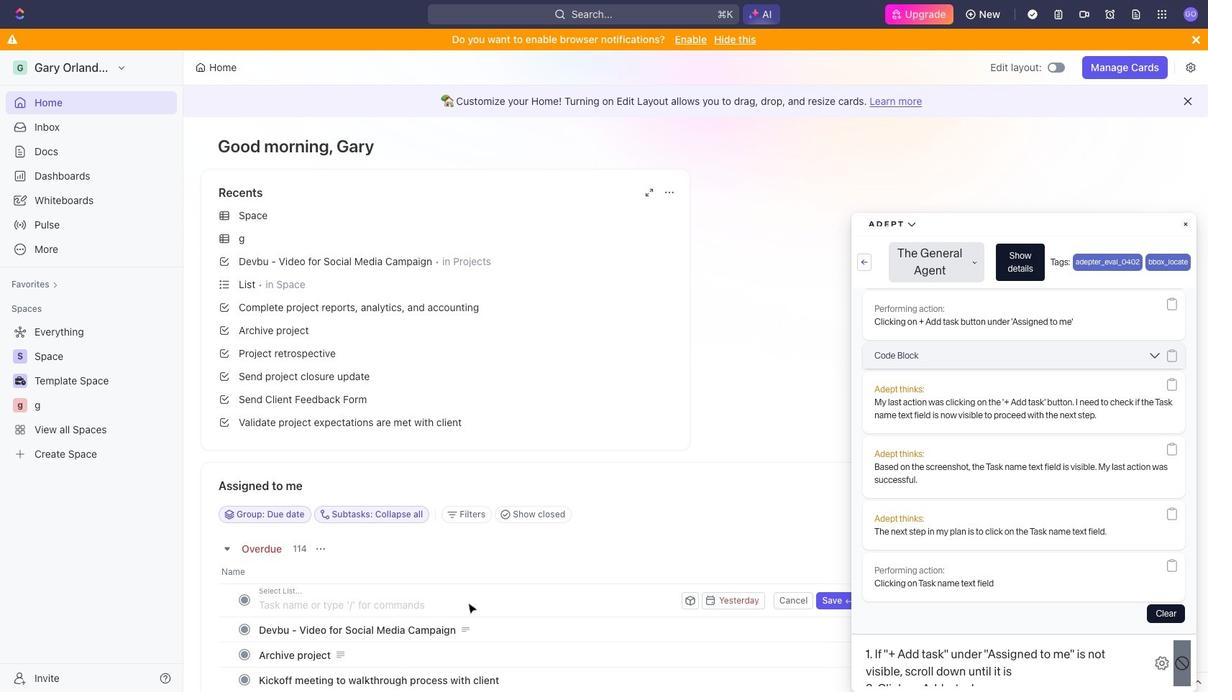Task type: locate. For each thing, give the bounding box(es) containing it.
sidebar navigation
[[0, 50, 186, 693]]

gary orlando's workspace, , element
[[13, 60, 27, 75]]

tree inside sidebar navigation
[[6, 321, 177, 466]]

Task name or type '/' for commands text field
[[259, 594, 679, 617]]

alert
[[183, 86, 1209, 117]]

business time image
[[15, 377, 26, 386]]

tree
[[6, 321, 177, 466]]

g, , element
[[13, 399, 27, 413]]



Task type: vqa. For each thing, say whether or not it's contained in the screenshot.
Security's &
no



Task type: describe. For each thing, give the bounding box(es) containing it.
space, , element
[[13, 350, 27, 364]]

Search tasks... text field
[[973, 504, 1117, 526]]



